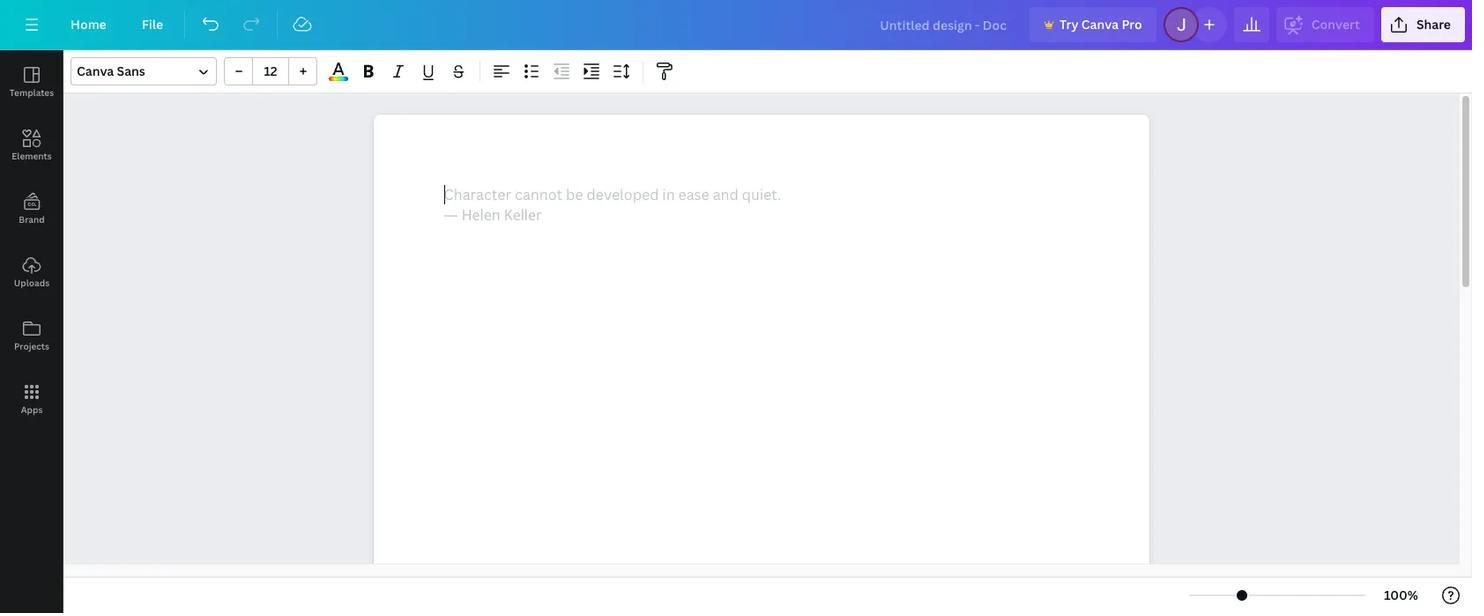 Task type: describe. For each thing, give the bounding box(es) containing it.
uploads button
[[0, 241, 63, 304]]

templates
[[10, 86, 54, 99]]

uploads
[[14, 277, 50, 289]]

apps
[[21, 404, 43, 416]]

share button
[[1381, 7, 1465, 42]]

templates button
[[0, 50, 63, 114]]

projects
[[14, 340, 49, 353]]

home link
[[56, 7, 121, 42]]

elements button
[[0, 114, 63, 177]]

pro
[[1122, 16, 1142, 33]]

canva inside try canva pro button
[[1081, 16, 1119, 33]]

brand
[[19, 213, 45, 226]]

try
[[1059, 16, 1078, 33]]

brand button
[[0, 177, 63, 241]]

main menu bar
[[0, 0, 1472, 50]]

color range image
[[329, 77, 348, 81]]

file
[[142, 16, 163, 33]]

try canva pro button
[[1030, 7, 1156, 42]]

canva sans button
[[71, 57, 217, 86]]



Task type: locate. For each thing, give the bounding box(es) containing it.
try canva pro
[[1059, 16, 1142, 33]]

convert button
[[1276, 7, 1374, 42]]

canva
[[1081, 16, 1119, 33], [77, 63, 114, 79]]

canva inside canva sans popup button
[[77, 63, 114, 79]]

share
[[1416, 16, 1451, 33]]

– – number field
[[258, 63, 283, 79]]

0 vertical spatial canva
[[1081, 16, 1119, 33]]

canva sans
[[77, 63, 145, 79]]

None text field
[[373, 115, 1149, 614]]

canva left sans
[[77, 63, 114, 79]]

1 horizontal spatial canva
[[1081, 16, 1119, 33]]

canva right "try"
[[1081, 16, 1119, 33]]

elements
[[12, 150, 52, 162]]

1 vertical spatial canva
[[77, 63, 114, 79]]

home
[[71, 16, 106, 33]]

side panel tab list
[[0, 50, 63, 431]]

0 horizontal spatial canva
[[77, 63, 114, 79]]

100% button
[[1373, 582, 1430, 610]]

group
[[224, 57, 317, 86]]

convert
[[1311, 16, 1360, 33]]

100%
[[1384, 587, 1418, 604]]

sans
[[117, 63, 145, 79]]

file button
[[128, 7, 177, 42]]

Design title text field
[[866, 7, 1022, 42]]

projects button
[[0, 304, 63, 368]]

apps button
[[0, 368, 63, 431]]



Task type: vqa. For each thing, say whether or not it's contained in the screenshot.
the rightmost key
no



